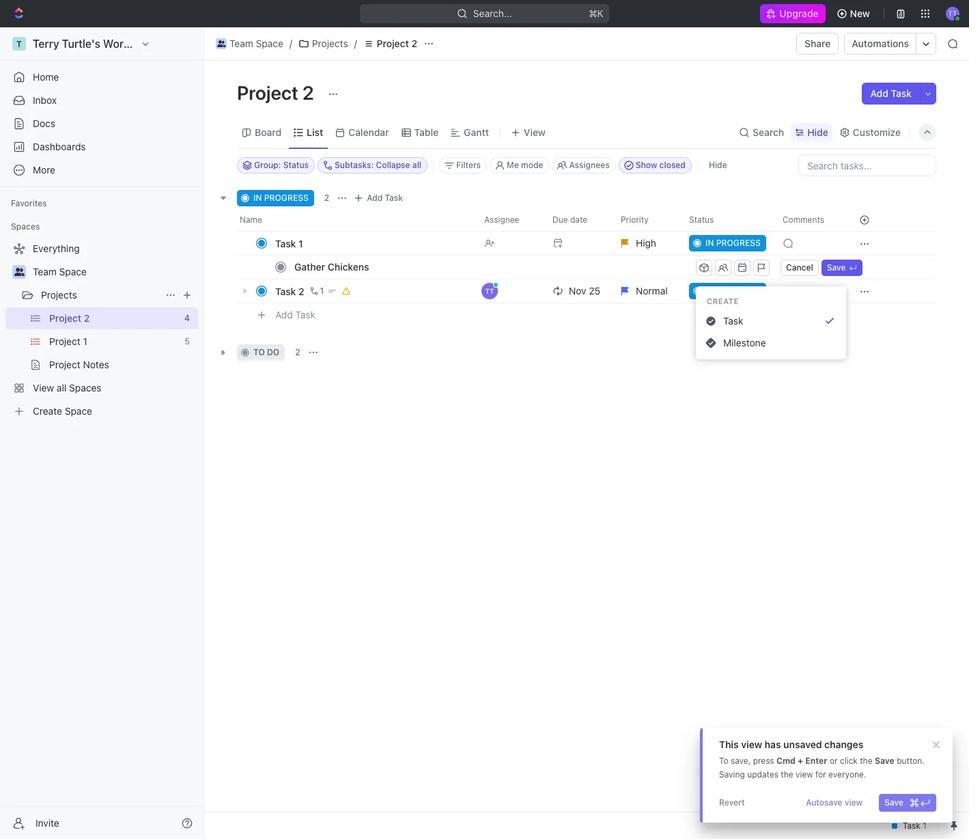 Task type: describe. For each thing, give the bounding box(es) containing it.
1 vertical spatial add task button
[[351, 190, 409, 206]]

hide inside button
[[709, 160, 728, 170]]

automations button
[[846, 33, 916, 54]]

0 vertical spatial 1
[[299, 237, 303, 249]]

progress
[[264, 193, 309, 203]]

automations
[[852, 38, 910, 49]]

search
[[753, 126, 785, 138]]

search button
[[735, 123, 789, 142]]

team space link inside tree
[[33, 261, 195, 283]]

1 horizontal spatial projects link
[[295, 36, 352, 52]]

team inside tree
[[33, 266, 57, 277]]

this view has unsaved changes to save, press cmd + enter or click the save button. saving updates the view for everyone.
[[720, 739, 925, 780]]

0 vertical spatial projects
[[312, 38, 348, 49]]

enter
[[806, 756, 828, 766]]

task button
[[702, 310, 841, 332]]

projects inside sidebar 'navigation'
[[41, 289, 77, 301]]

task up task 1 link
[[385, 193, 403, 203]]

milestone button
[[702, 332, 841, 354]]

changes
[[825, 739, 864, 750]]

favorites button
[[5, 195, 52, 212]]

or
[[830, 756, 838, 766]]

gantt
[[464, 126, 489, 138]]

task inside button
[[724, 315, 744, 327]]

new
[[851, 8, 871, 19]]

0 vertical spatial team space link
[[213, 36, 287, 52]]

click
[[841, 756, 858, 766]]

2 horizontal spatial add task button
[[863, 83, 921, 105]]

view for autosave
[[845, 798, 863, 808]]

dashboards link
[[5, 136, 198, 158]]

has
[[765, 739, 782, 750]]

invite
[[36, 817, 59, 829]]

save,
[[731, 756, 751, 766]]

space inside sidebar 'navigation'
[[59, 266, 87, 277]]

unsaved
[[784, 739, 823, 750]]

customize button
[[836, 123, 905, 142]]

home link
[[5, 66, 198, 88]]

+
[[798, 756, 804, 766]]

calendar
[[349, 126, 389, 138]]

task up customize
[[892, 87, 912, 99]]

1 inside button
[[320, 286, 324, 296]]

share
[[805, 38, 831, 49]]

this
[[720, 739, 739, 750]]

to do
[[254, 347, 280, 357]]

hide button
[[791, 123, 833, 142]]

autosave view
[[806, 798, 863, 808]]

search...
[[474, 8, 513, 19]]

0 horizontal spatial project 2
[[237, 81, 318, 104]]

milestone
[[724, 337, 766, 348]]

docs
[[33, 118, 55, 129]]

revert button
[[714, 794, 751, 812]]

New subtask text field
[[295, 256, 694, 277]]

gantt link
[[461, 123, 489, 142]]

1 horizontal spatial team
[[230, 38, 253, 49]]

task down progress
[[275, 237, 296, 249]]

share button
[[797, 33, 839, 55]]

task down "1" button
[[296, 309, 316, 320]]

dashboards
[[33, 141, 86, 152]]

1 horizontal spatial space
[[256, 38, 284, 49]]

upgrade
[[780, 8, 819, 19]]

2 / from the left
[[354, 38, 357, 49]]

task left "1" button
[[275, 285, 296, 297]]

autosave view button
[[801, 794, 869, 812]]

spaces
[[11, 221, 40, 232]]

user group image inside tree
[[14, 268, 24, 276]]

2 inside 'project 2' link
[[412, 38, 418, 49]]

0 vertical spatial add
[[871, 87, 889, 99]]

favorites
[[11, 198, 47, 208]]

tree inside sidebar 'navigation'
[[5, 238, 198, 422]]

1 horizontal spatial the
[[861, 756, 873, 766]]

for
[[816, 769, 827, 780]]



Task type: vqa. For each thing, say whether or not it's contained in the screenshot.
The Reminder Na﻿Me Or Type '/' For Commands text box
no



Task type: locate. For each thing, give the bounding box(es) containing it.
0 horizontal spatial projects
[[41, 289, 77, 301]]

0 vertical spatial projects link
[[295, 36, 352, 52]]

2 vertical spatial add task button
[[269, 307, 321, 323]]

1 right task 2
[[320, 286, 324, 296]]

hide inside dropdown button
[[808, 126, 829, 138]]

add task button
[[863, 83, 921, 105], [351, 190, 409, 206], [269, 307, 321, 323]]

1 vertical spatial hide
[[709, 160, 728, 170]]

0 vertical spatial team space
[[230, 38, 284, 49]]

inbox
[[33, 94, 57, 106]]

view
[[742, 739, 763, 750], [796, 769, 814, 780], [845, 798, 863, 808]]

task 2
[[275, 285, 304, 297]]

1 vertical spatial projects
[[41, 289, 77, 301]]

add task up customize
[[871, 87, 912, 99]]

1 horizontal spatial add task button
[[351, 190, 409, 206]]

autosave
[[806, 798, 843, 808]]

0 horizontal spatial add task button
[[269, 307, 321, 323]]

1 vertical spatial project 2
[[237, 81, 318, 104]]

0 vertical spatial add task
[[871, 87, 912, 99]]

0 horizontal spatial 1
[[299, 237, 303, 249]]

0 horizontal spatial view
[[742, 739, 763, 750]]

1 vertical spatial add
[[367, 193, 383, 203]]

home
[[33, 71, 59, 83]]

0 vertical spatial view
[[742, 739, 763, 750]]

add up customize
[[871, 87, 889, 99]]

saving
[[720, 769, 745, 780]]

task 1 link
[[272, 233, 474, 253]]

save button right cancel button
[[822, 259, 863, 276]]

press
[[754, 756, 775, 766]]

do
[[267, 347, 280, 357]]

/
[[290, 38, 292, 49], [354, 38, 357, 49]]

add
[[871, 87, 889, 99], [367, 193, 383, 203], [275, 309, 293, 320]]

save button down button.
[[880, 794, 937, 812]]

2 vertical spatial save
[[885, 798, 904, 808]]

the right click
[[861, 756, 873, 766]]

team space
[[230, 38, 284, 49], [33, 266, 87, 277]]

1 horizontal spatial add
[[367, 193, 383, 203]]

0 horizontal spatial /
[[290, 38, 292, 49]]

view down everyone.
[[845, 798, 863, 808]]

save right cancel
[[827, 262, 846, 272]]

customize
[[853, 126, 901, 138]]

0 vertical spatial team
[[230, 38, 253, 49]]

2 horizontal spatial add
[[871, 87, 889, 99]]

calendar link
[[346, 123, 389, 142]]

0 horizontal spatial the
[[781, 769, 794, 780]]

projects link
[[295, 36, 352, 52], [41, 284, 160, 306]]

1 horizontal spatial hide
[[808, 126, 829, 138]]

add task down task 2
[[275, 309, 316, 320]]

1 vertical spatial team space
[[33, 266, 87, 277]]

add task
[[871, 87, 912, 99], [367, 193, 403, 203], [275, 309, 316, 320]]

team space inside sidebar 'navigation'
[[33, 266, 87, 277]]

1 horizontal spatial save button
[[880, 794, 937, 812]]

add task button up customize
[[863, 83, 921, 105]]

save button
[[822, 259, 863, 276], [880, 794, 937, 812]]

task 1
[[275, 237, 303, 249]]

projects
[[312, 38, 348, 49], [41, 289, 77, 301]]

1 vertical spatial space
[[59, 266, 87, 277]]

everyone.
[[829, 769, 867, 780]]

table link
[[412, 123, 439, 142]]

1 vertical spatial view
[[796, 769, 814, 780]]

0 horizontal spatial hide
[[709, 160, 728, 170]]

1 vertical spatial 1
[[320, 286, 324, 296]]

inbox link
[[5, 90, 198, 111]]

2
[[412, 38, 418, 49], [303, 81, 314, 104], [324, 193, 330, 203], [299, 285, 304, 297], [295, 347, 300, 357]]

1 horizontal spatial /
[[354, 38, 357, 49]]

button.
[[897, 756, 925, 766]]

1 horizontal spatial project 2
[[377, 38, 418, 49]]

list link
[[304, 123, 323, 142]]

cancel button
[[781, 259, 819, 276]]

the
[[861, 756, 873, 766], [781, 769, 794, 780]]

2 horizontal spatial add task
[[871, 87, 912, 99]]

1 horizontal spatial view
[[796, 769, 814, 780]]

add task up task 1 link
[[367, 193, 403, 203]]

the down cmd
[[781, 769, 794, 780]]

new button
[[831, 3, 879, 25]]

1 horizontal spatial team space link
[[213, 36, 287, 52]]

2 vertical spatial add
[[275, 309, 293, 320]]

1 vertical spatial project
[[237, 81, 299, 104]]

sidebar navigation
[[0, 27, 204, 839]]

in
[[254, 193, 262, 203]]

task
[[892, 87, 912, 99], [385, 193, 403, 203], [275, 237, 296, 249], [275, 285, 296, 297], [296, 309, 316, 320], [724, 315, 744, 327]]

view down +
[[796, 769, 814, 780]]

1 / from the left
[[290, 38, 292, 49]]

0 vertical spatial the
[[861, 756, 873, 766]]

project
[[377, 38, 409, 49], [237, 81, 299, 104]]

0 horizontal spatial team space
[[33, 266, 87, 277]]

⌘k
[[589, 8, 604, 19]]

view up save,
[[742, 739, 763, 750]]

board
[[255, 126, 282, 138]]

1
[[299, 237, 303, 249], [320, 286, 324, 296]]

0 vertical spatial project 2
[[377, 38, 418, 49]]

0 vertical spatial save button
[[822, 259, 863, 276]]

2 vertical spatial add task
[[275, 309, 316, 320]]

assignees button
[[552, 157, 616, 174]]

table
[[415, 126, 439, 138]]

0 horizontal spatial team
[[33, 266, 57, 277]]

2 horizontal spatial view
[[845, 798, 863, 808]]

view for this
[[742, 739, 763, 750]]

task down the create
[[724, 315, 744, 327]]

user group image
[[217, 40, 226, 47], [14, 268, 24, 276]]

project 2
[[377, 38, 418, 49], [237, 81, 318, 104]]

1 horizontal spatial team space
[[230, 38, 284, 49]]

0 horizontal spatial save button
[[822, 259, 863, 276]]

0 horizontal spatial team space link
[[33, 261, 195, 283]]

2 vertical spatial view
[[845, 798, 863, 808]]

1 horizontal spatial projects
[[312, 38, 348, 49]]

team space link
[[213, 36, 287, 52], [33, 261, 195, 283]]

cancel
[[787, 262, 814, 272]]

updates
[[748, 769, 779, 780]]

list
[[307, 126, 323, 138]]

view inside button
[[845, 798, 863, 808]]

1 vertical spatial the
[[781, 769, 794, 780]]

tree containing team space
[[5, 238, 198, 422]]

1 horizontal spatial project
[[377, 38, 409, 49]]

0 vertical spatial add task button
[[863, 83, 921, 105]]

save down button.
[[885, 798, 904, 808]]

team
[[230, 38, 253, 49], [33, 266, 57, 277]]

to
[[720, 756, 729, 766]]

hide
[[808, 126, 829, 138], [709, 160, 728, 170]]

1 vertical spatial projects link
[[41, 284, 160, 306]]

add task button up task 1 link
[[351, 190, 409, 206]]

1 button
[[307, 284, 326, 298]]

1 horizontal spatial add task
[[367, 193, 403, 203]]

add down task 2
[[275, 309, 293, 320]]

1 vertical spatial save button
[[880, 794, 937, 812]]

0 horizontal spatial project
[[237, 81, 299, 104]]

0 horizontal spatial add
[[275, 309, 293, 320]]

1 down progress
[[299, 237, 303, 249]]

1 vertical spatial user group image
[[14, 268, 24, 276]]

create
[[707, 297, 739, 305]]

1 vertical spatial save
[[875, 756, 895, 766]]

0 vertical spatial hide
[[808, 126, 829, 138]]

0 vertical spatial user group image
[[217, 40, 226, 47]]

0 vertical spatial save
[[827, 262, 846, 272]]

projects link inside sidebar 'navigation'
[[41, 284, 160, 306]]

save inside "this view has unsaved changes to save, press cmd + enter or click the save button. saving updates the view for everyone."
[[875, 756, 895, 766]]

1 vertical spatial add task
[[367, 193, 403, 203]]

Search tasks... text field
[[800, 155, 936, 176]]

add task button down task 2
[[269, 307, 321, 323]]

user group image inside team space link
[[217, 40, 226, 47]]

hide button
[[704, 157, 733, 174]]

save
[[827, 262, 846, 272], [875, 756, 895, 766], [885, 798, 904, 808]]

0 vertical spatial project
[[377, 38, 409, 49]]

0 horizontal spatial space
[[59, 266, 87, 277]]

1 horizontal spatial user group image
[[217, 40, 226, 47]]

0 vertical spatial space
[[256, 38, 284, 49]]

0 horizontal spatial projects link
[[41, 284, 160, 306]]

to
[[254, 347, 265, 357]]

cmd
[[777, 756, 796, 766]]

1 vertical spatial team
[[33, 266, 57, 277]]

in progress
[[254, 193, 309, 203]]

1 vertical spatial team space link
[[33, 261, 195, 283]]

revert
[[720, 798, 745, 808]]

0 horizontal spatial add task
[[275, 309, 316, 320]]

project 2 link
[[360, 36, 421, 52]]

assignees
[[570, 160, 610, 170]]

tree
[[5, 238, 198, 422]]

1 horizontal spatial 1
[[320, 286, 324, 296]]

add up task 1 link
[[367, 193, 383, 203]]

save left button.
[[875, 756, 895, 766]]

upgrade link
[[761, 4, 826, 23]]

0 horizontal spatial user group image
[[14, 268, 24, 276]]

space
[[256, 38, 284, 49], [59, 266, 87, 277]]

board link
[[252, 123, 282, 142]]

docs link
[[5, 113, 198, 135]]



